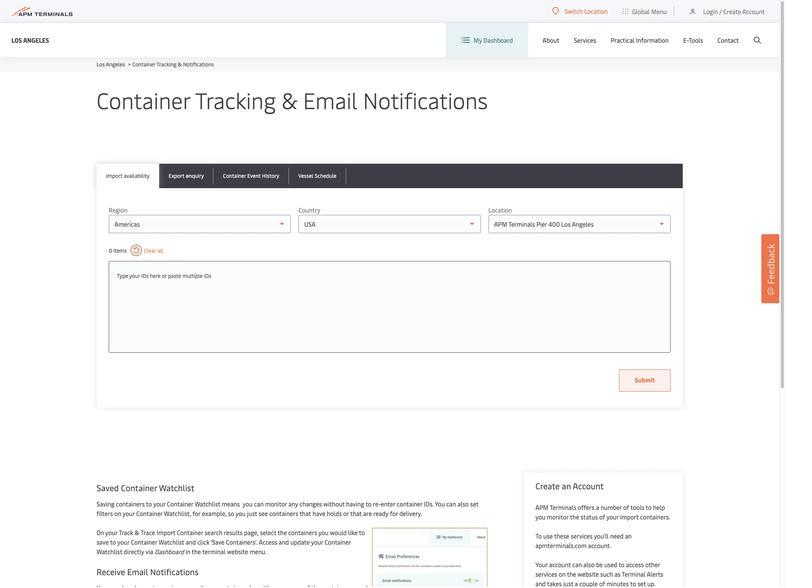 Task type: locate. For each thing, give the bounding box(es) containing it.
None text field
[[117, 269, 663, 283]]

multiple
[[183, 272, 203, 279]]

e-
[[683, 36, 689, 44]]

1 vertical spatial set
[[638, 579, 646, 587]]

services inside to use these services you'll need an apmterminals.com account.
[[571, 532, 593, 540]]

your down number
[[607, 513, 619, 521]]

0
[[109, 247, 112, 254]]

to
[[146, 500, 152, 508], [366, 500, 371, 508], [646, 503, 652, 512], [359, 528, 365, 537], [110, 538, 116, 546], [619, 560, 625, 569], [630, 579, 636, 587]]

account.
[[588, 541, 611, 550]]

set left up.
[[638, 579, 646, 587]]

1 vertical spatial import
[[157, 528, 175, 537]]

also inside your account can also be used to access other services on the website such as terminal alerts and takes just a couple of minutes to set up.
[[583, 560, 595, 569]]

1 vertical spatial services
[[536, 570, 557, 578]]

1 vertical spatial &
[[282, 85, 298, 115]]

1 vertical spatial los
[[97, 61, 105, 68]]

of right status
[[599, 513, 605, 521]]

dashboard in the terminal website menu.
[[155, 547, 267, 556]]

dashboard inside popup button
[[484, 36, 513, 44]]

import
[[106, 172, 122, 179], [157, 528, 175, 537]]

and right access
[[279, 538, 289, 546]]

2 horizontal spatial can
[[572, 560, 582, 569]]

0 vertical spatial or
[[162, 272, 167, 279]]

apm
[[536, 503, 549, 512]]

offers
[[578, 503, 595, 512]]

the inside on your track & trace import container search results page, select the containers you would like to save to your container watchlist and click 'save containers'. access and update your container watchlist directly via
[[278, 528, 287, 537]]

0 horizontal spatial create
[[536, 480, 560, 492]]

website down the containers'.
[[227, 547, 248, 556]]

container right saved on the left bottom
[[121, 482, 157, 494]]

can
[[254, 500, 264, 508], [447, 500, 456, 508], [572, 560, 582, 569]]

saved container watchlist
[[97, 482, 194, 494]]

0 vertical spatial email
[[303, 85, 358, 115]]

1 horizontal spatial also
[[583, 560, 595, 569]]

1 horizontal spatial los angeles link
[[97, 61, 125, 68]]

0 vertical spatial containers
[[116, 500, 145, 508]]

just left the see at the bottom of page
[[247, 509, 257, 518]]

holds
[[327, 509, 342, 518]]

1 vertical spatial a
[[575, 579, 578, 587]]

2 vertical spatial notifications
[[150, 566, 199, 578]]

here
[[150, 272, 161, 279]]

0 vertical spatial set
[[470, 500, 479, 508]]

a
[[596, 503, 599, 512], [575, 579, 578, 587]]

monitor up the see at the bottom of page
[[265, 500, 287, 508]]

1 horizontal spatial dashboard
[[484, 36, 513, 44]]

account right "/"
[[742, 7, 765, 15]]

dashboard left in
[[155, 547, 184, 556]]

0 horizontal spatial for
[[193, 509, 200, 518]]

0 vertical spatial tracking
[[157, 61, 177, 68]]

2 ids from the left
[[204, 272, 211, 279]]

1 horizontal spatial import
[[157, 528, 175, 537]]

submit button
[[619, 370, 671, 392]]

on inside "saving containers to your container watchlist means  you can monitor any changes without having to re-enter container ids. you can also set filters on your container watchlist, for example, so you just see containers that have holds or that are ready for delivery."
[[114, 509, 121, 518]]

apm terminals offers a number of tools to help you monitor the status of your import containers.
[[536, 503, 670, 521]]

2 vertical spatial &
[[135, 528, 139, 537]]

set inside "saving containers to your container watchlist means  you can monitor any changes without having to re-enter container ids. you can also set filters on your container watchlist, for example, so you just see containers that have holds or that are ready for delivery."
[[470, 500, 479, 508]]

to use these services you'll need an apmterminals.com account.
[[536, 532, 632, 550]]

0 horizontal spatial tracking
[[157, 61, 177, 68]]

are
[[363, 509, 372, 518]]

import right trace
[[157, 528, 175, 537]]

los angeles > container tracking & notifications
[[97, 61, 214, 68]]

practical
[[611, 36, 635, 44]]

the
[[570, 513, 579, 521], [278, 528, 287, 537], [192, 547, 201, 556], [567, 570, 576, 578]]

1 horizontal spatial or
[[343, 509, 349, 518]]

the for services
[[567, 570, 576, 578]]

an right need
[[625, 532, 632, 540]]

0 vertical spatial on
[[114, 509, 121, 518]]

los for los angeles
[[11, 36, 22, 44]]

the inside your account can also be used to access other services on the website such as terminal alerts and takes just a couple of minutes to set up.
[[567, 570, 576, 578]]

1 horizontal spatial and
[[279, 538, 289, 546]]

feedback button
[[762, 234, 781, 303]]

contact
[[718, 36, 739, 44]]

create up apm on the bottom right
[[536, 480, 560, 492]]

0 vertical spatial import
[[106, 172, 122, 179]]

used
[[604, 560, 617, 569]]

a inside your account can also be used to access other services on the website such as terminal alerts and takes just a couple of minutes to set up.
[[575, 579, 578, 587]]

login / create account link
[[689, 0, 765, 23]]

0 horizontal spatial account
[[573, 480, 604, 492]]

2 horizontal spatial and
[[536, 579, 546, 587]]

1 vertical spatial angeles
[[106, 61, 125, 68]]

login
[[703, 7, 718, 15]]

1 horizontal spatial services
[[571, 532, 593, 540]]

1 vertical spatial location
[[488, 206, 512, 214]]

on your track & trace import container search results page, select the containers you would like to save to your container watchlist and click 'save containers'. access and update your container watchlist directly via
[[97, 528, 365, 556]]

directly
[[124, 547, 144, 556]]

of up 'import'
[[623, 503, 629, 512]]

0 horizontal spatial just
[[247, 509, 257, 518]]

0 vertical spatial location
[[584, 7, 608, 15]]

and
[[186, 538, 196, 546], [279, 538, 289, 546], [536, 579, 546, 587]]

just right the takes
[[563, 579, 573, 587]]

los for los angeles > container tracking & notifications
[[97, 61, 105, 68]]

0 horizontal spatial set
[[470, 500, 479, 508]]

any
[[288, 500, 298, 508]]

0 vertical spatial website
[[227, 547, 248, 556]]

notifications
[[183, 61, 214, 68], [363, 85, 488, 115], [150, 566, 199, 578]]

1 ids from the left
[[141, 272, 149, 279]]

watchlist down watchlist,
[[159, 538, 184, 546]]

1 vertical spatial tracking
[[195, 85, 276, 115]]

create
[[723, 7, 741, 15], [536, 480, 560, 492]]

0 horizontal spatial ids
[[141, 272, 149, 279]]

save
[[97, 538, 109, 546]]

you'll
[[594, 532, 609, 540]]

1 horizontal spatial a
[[596, 503, 599, 512]]

0 vertical spatial also
[[458, 500, 469, 508]]

watchlist
[[159, 482, 194, 494], [195, 500, 220, 508], [159, 538, 184, 546], [97, 547, 122, 556]]

angeles for los angeles
[[23, 36, 49, 44]]

the inside apm terminals offers a number of tools to help you monitor the status of your import containers.
[[570, 513, 579, 521]]

0 vertical spatial los
[[11, 36, 22, 44]]

1 horizontal spatial tracking
[[195, 85, 276, 115]]

account
[[742, 7, 765, 15], [573, 480, 604, 492]]

0 horizontal spatial dashboard
[[155, 547, 184, 556]]

your up track
[[123, 509, 135, 518]]

0 vertical spatial create
[[723, 7, 741, 15]]

1 horizontal spatial los
[[97, 61, 105, 68]]

access
[[259, 538, 277, 546]]

alerts
[[647, 570, 663, 578]]

can right account
[[572, 560, 582, 569]]

for down enter on the bottom
[[390, 509, 398, 518]]

2 vertical spatial of
[[599, 579, 605, 587]]

container up click
[[177, 528, 203, 537]]

0 horizontal spatial a
[[575, 579, 578, 587]]

of inside your account can also be used to access other services on the website such as terminal alerts and takes just a couple of minutes to set up.
[[599, 579, 605, 587]]

to left help
[[646, 503, 652, 512]]

on
[[114, 509, 121, 518], [559, 570, 566, 578]]

1 vertical spatial on
[[559, 570, 566, 578]]

the for page,
[[278, 528, 287, 537]]

the for you
[[570, 513, 579, 521]]

for left example,
[[193, 509, 200, 518]]

you up page,
[[243, 500, 253, 508]]

the right select
[[278, 528, 287, 537]]

1 horizontal spatial set
[[638, 579, 646, 587]]

1 vertical spatial create
[[536, 480, 560, 492]]

paste
[[168, 272, 181, 279]]

that down the having
[[350, 509, 362, 518]]

create right "/"
[[723, 7, 741, 15]]

2 vertical spatial containers
[[288, 528, 317, 537]]

or right holds
[[343, 509, 349, 518]]

global
[[632, 7, 650, 15]]

or inside "saving containers to your container watchlist means  you can monitor any changes without having to re-enter container ids. you can also set filters on your container watchlist, for example, so you just see containers that have holds or that are ready for delivery."
[[343, 509, 349, 518]]

0 horizontal spatial import
[[106, 172, 122, 179]]

containers up update
[[288, 528, 317, 537]]

practical information
[[611, 36, 669, 44]]

availability
[[124, 172, 150, 179]]

monitor down terminals
[[547, 513, 569, 521]]

the down account
[[567, 570, 576, 578]]

tab list containing import availability
[[97, 164, 683, 188]]

feedback
[[765, 244, 777, 284]]

1 horizontal spatial an
[[625, 532, 632, 540]]

containers
[[116, 500, 145, 508], [269, 509, 298, 518], [288, 528, 317, 537]]

tab list
[[97, 164, 683, 188]]

e-tools
[[683, 36, 703, 44]]

set
[[470, 500, 479, 508], [638, 579, 646, 587]]

watchlist up example,
[[195, 500, 220, 508]]

0 vertical spatial notifications
[[183, 61, 214, 68]]

results
[[224, 528, 243, 537]]

in
[[186, 547, 190, 556]]

trace
[[141, 528, 155, 537]]

0 horizontal spatial or
[[162, 272, 167, 279]]

a right offers
[[596, 503, 599, 512]]

1 vertical spatial account
[[573, 480, 604, 492]]

watchlist up watchlist,
[[159, 482, 194, 494]]

just
[[247, 509, 257, 518], [563, 579, 573, 587]]

having
[[346, 500, 364, 508]]

dashboard right the my at the right
[[484, 36, 513, 44]]

0 horizontal spatial monitor
[[265, 500, 287, 508]]

access
[[626, 560, 644, 569]]

/
[[719, 7, 722, 15]]

1 horizontal spatial &
[[178, 61, 182, 68]]

as
[[615, 570, 621, 578]]

receive
[[97, 566, 125, 578]]

ids.
[[424, 500, 434, 508]]

my dashboard button
[[461, 23, 513, 57]]

that down changes
[[300, 509, 311, 518]]

e-tools button
[[683, 23, 703, 57]]

0 horizontal spatial los angeles link
[[11, 35, 49, 45]]

can right you in the right of the page
[[447, 500, 456, 508]]

1 horizontal spatial website
[[578, 570, 599, 578]]

0 horizontal spatial services
[[536, 570, 557, 578]]

0 horizontal spatial can
[[254, 500, 264, 508]]

container
[[132, 61, 155, 68], [97, 85, 190, 115], [223, 172, 246, 179], [121, 482, 157, 494], [167, 500, 193, 508], [136, 509, 163, 518], [177, 528, 203, 537], [131, 538, 157, 546], [325, 538, 351, 546]]

0 vertical spatial just
[[247, 509, 257, 518]]

1 vertical spatial just
[[563, 579, 573, 587]]

your
[[129, 272, 140, 279], [153, 500, 165, 508], [123, 509, 135, 518], [607, 513, 619, 521], [105, 528, 117, 537], [117, 538, 129, 546], [311, 538, 323, 546]]

ids right multiple
[[204, 272, 211, 279]]

0 horizontal spatial on
[[114, 509, 121, 518]]

and left the takes
[[536, 579, 546, 587]]

0 horizontal spatial location
[[488, 206, 512, 214]]

services
[[574, 36, 596, 44]]

1 horizontal spatial monitor
[[547, 513, 569, 521]]

on down account
[[559, 570, 566, 578]]

just inside "saving containers to your container watchlist means  you can monitor any changes without having to re-enter container ids. you can also set filters on your container watchlist, for example, so you just see containers that have holds or that are ready for delivery."
[[247, 509, 257, 518]]

1 horizontal spatial ids
[[204, 272, 211, 279]]

to right save
[[110, 538, 116, 546]]

re-
[[373, 500, 381, 508]]

you down apm on the bottom right
[[536, 513, 546, 521]]

also left 'be'
[[583, 560, 595, 569]]

account up offers
[[573, 480, 604, 492]]

0 horizontal spatial email
[[127, 566, 148, 578]]

a left couple
[[575, 579, 578, 587]]

0 vertical spatial dashboard
[[484, 36, 513, 44]]

ids left here at left top
[[141, 272, 149, 279]]

1 vertical spatial website
[[578, 570, 599, 578]]

0 vertical spatial services
[[571, 532, 593, 540]]

set right you in the right of the page
[[470, 500, 479, 508]]

container inside button
[[223, 172, 246, 179]]

an up terminals
[[562, 480, 571, 492]]

your right update
[[311, 538, 323, 546]]

clear all button
[[131, 245, 163, 256]]

1 vertical spatial monitor
[[547, 513, 569, 521]]

export еnquiry
[[169, 172, 204, 179]]

1 vertical spatial containers
[[269, 509, 298, 518]]

the left status
[[570, 513, 579, 521]]

1 vertical spatial los angeles link
[[97, 61, 125, 68]]

1 vertical spatial dashboard
[[155, 547, 184, 556]]

2 horizontal spatial &
[[282, 85, 298, 115]]

1 vertical spatial also
[[583, 560, 595, 569]]

container up watchlist,
[[167, 500, 193, 508]]

items
[[113, 247, 127, 254]]

0 vertical spatial an
[[562, 480, 571, 492]]

services down 'your'
[[536, 570, 557, 578]]

0 items
[[109, 247, 127, 254]]

container notifications image
[[372, 528, 487, 587]]

need
[[610, 532, 624, 540]]

on inside your account can also be used to access other services on the website such as terminal alerts and takes just a couple of minutes to set up.
[[559, 570, 566, 578]]

all
[[157, 247, 163, 254]]

container left event
[[223, 172, 246, 179]]

1 vertical spatial or
[[343, 509, 349, 518]]

monitor inside apm terminals offers a number of tools to help you monitor the status of your import containers.
[[547, 513, 569, 521]]

1 horizontal spatial on
[[559, 570, 566, 578]]

you
[[243, 500, 253, 508], [236, 509, 246, 518], [536, 513, 546, 521], [319, 528, 329, 537]]

0 horizontal spatial &
[[135, 528, 139, 537]]

0 horizontal spatial los
[[11, 36, 22, 44]]

or right here at left top
[[162, 272, 167, 279]]

saving containers to your container watchlist means  you can monitor any changes without having to re-enter container ids. you can also set filters on your container watchlist, for example, so you just see containers that have holds or that are ready for delivery.
[[97, 500, 479, 518]]

can up the see at the bottom of page
[[254, 500, 264, 508]]

import left availability
[[106, 172, 122, 179]]

on right filters
[[114, 509, 121, 518]]

0 vertical spatial angeles
[[23, 36, 49, 44]]

0 horizontal spatial and
[[186, 538, 196, 546]]

1 for from the left
[[193, 509, 200, 518]]

of down such
[[599, 579, 605, 587]]

and up in
[[186, 538, 196, 546]]

also right you in the right of the page
[[458, 500, 469, 508]]

containers down any
[[269, 509, 298, 518]]

0 horizontal spatial that
[[300, 509, 311, 518]]

1 vertical spatial an
[[625, 532, 632, 540]]

0 horizontal spatial also
[[458, 500, 469, 508]]

0 vertical spatial a
[[596, 503, 599, 512]]

you inside apm terminals offers a number of tools to help you monitor the status of your import containers.
[[536, 513, 546, 521]]

or
[[162, 272, 167, 279], [343, 509, 349, 518]]

2 for from the left
[[390, 509, 398, 518]]

website up couple
[[578, 570, 599, 578]]

ids
[[141, 272, 149, 279], [204, 272, 211, 279]]

services left you'll on the right
[[571, 532, 593, 540]]

1 horizontal spatial account
[[742, 7, 765, 15]]

tools
[[631, 503, 644, 512]]

0 vertical spatial monitor
[[265, 500, 287, 508]]

website
[[227, 547, 248, 556], [578, 570, 599, 578]]

you left would
[[319, 528, 329, 537]]

containers down the saved container watchlist
[[116, 500, 145, 508]]



Task type: describe. For each thing, give the bounding box(es) containing it.
1 horizontal spatial can
[[447, 500, 456, 508]]

import inside button
[[106, 172, 122, 179]]

container
[[397, 500, 423, 508]]

watchlist inside "saving containers to your container watchlist means  you can monitor any changes without having to re-enter container ids. you can also set filters on your container watchlist, for example, so you just see containers that have holds or that are ready for delivery."
[[195, 500, 220, 508]]

can inside your account can also be used to access other services on the website such as terminal alerts and takes just a couple of minutes to set up.
[[572, 560, 582, 569]]

schedule
[[315, 172, 337, 179]]

terminal
[[202, 547, 226, 556]]

0 vertical spatial account
[[742, 7, 765, 15]]

import availability button
[[97, 164, 159, 188]]

terminals
[[550, 503, 576, 512]]

to down the saved container watchlist
[[146, 500, 152, 508]]

watchlist,
[[164, 509, 191, 518]]

couple
[[580, 579, 598, 587]]

container up trace
[[136, 509, 163, 518]]

example,
[[202, 509, 227, 518]]

monitor inside "saving containers to your container watchlist means  you can monitor any changes without having to re-enter container ids. you can also set filters on your container watchlist, for example, so you just see containers that have holds or that are ready for delivery."
[[265, 500, 287, 508]]

0 horizontal spatial an
[[562, 480, 571, 492]]

your right "type"
[[129, 272, 140, 279]]

to
[[536, 532, 542, 540]]

login / create account
[[703, 7, 765, 15]]

takes
[[547, 579, 562, 587]]

practical information button
[[611, 23, 669, 57]]

>
[[128, 61, 131, 68]]

contact button
[[718, 23, 739, 57]]

vessel schedule button
[[289, 164, 346, 188]]

watchlist down save
[[97, 547, 122, 556]]

1 vertical spatial notifications
[[363, 85, 488, 115]]

export еnquiry button
[[159, 164, 213, 188]]

0 vertical spatial los angeles link
[[11, 35, 49, 45]]

about button
[[543, 23, 559, 57]]

your down track
[[117, 538, 129, 546]]

container down would
[[325, 538, 351, 546]]

also inside "saving containers to your container watchlist means  you can monitor any changes without having to re-enter container ids. you can also set filters on your container watchlist, for example, so you just see containers that have holds or that are ready for delivery."
[[458, 500, 469, 508]]

up.
[[647, 579, 656, 587]]

like
[[348, 528, 358, 537]]

container down 'los angeles > container tracking & notifications'
[[97, 85, 190, 115]]

to down terminal
[[630, 579, 636, 587]]

an inside to use these services you'll need an apmterminals.com account.
[[625, 532, 632, 540]]

to right like
[[359, 528, 365, 537]]

terminal
[[622, 570, 646, 578]]

еnquiry
[[186, 172, 204, 179]]

container tracking & email notifications
[[97, 85, 488, 115]]

1 horizontal spatial location
[[584, 7, 608, 15]]

history
[[262, 172, 279, 179]]

0 horizontal spatial website
[[227, 547, 248, 556]]

update
[[290, 538, 310, 546]]

your up watchlist,
[[153, 500, 165, 508]]

enter
[[381, 500, 395, 508]]

a inside apm terminals offers a number of tools to help you monitor the status of your import containers.
[[596, 503, 599, 512]]

your
[[536, 560, 548, 569]]

my
[[474, 36, 482, 44]]

page,
[[244, 528, 259, 537]]

your right on
[[105, 528, 117, 537]]

menu.
[[250, 547, 267, 556]]

containers'.
[[226, 538, 257, 546]]

on
[[97, 528, 104, 537]]

angeles for los angeles > container tracking & notifications
[[106, 61, 125, 68]]

container right >
[[132, 61, 155, 68]]

delivery.
[[399, 509, 422, 518]]

switch location
[[565, 7, 608, 15]]

container event history button
[[213, 164, 289, 188]]

have
[[313, 509, 325, 518]]

apmterminals.com
[[536, 541, 587, 550]]

1 horizontal spatial email
[[303, 85, 358, 115]]

tools
[[689, 36, 703, 44]]

information
[[636, 36, 669, 44]]

you
[[435, 500, 445, 508]]

global menu button
[[615, 0, 675, 23]]

search
[[205, 528, 222, 537]]

import availability
[[106, 172, 150, 179]]

1 that from the left
[[300, 509, 311, 518]]

and inside your account can also be used to access other services on the website such as terminal alerts and takes just a couple of minutes to set up.
[[536, 579, 546, 587]]

1 vertical spatial of
[[599, 513, 605, 521]]

1 horizontal spatial create
[[723, 7, 741, 15]]

would
[[330, 528, 347, 537]]

you inside on your track & trace import container search results page, select the containers you would like to save to your container watchlist and click 'save containers'. access and update your container watchlist directly via
[[319, 528, 329, 537]]

the right in
[[192, 547, 201, 556]]

my dashboard
[[474, 36, 513, 44]]

other
[[645, 560, 660, 569]]

'save
[[211, 538, 225, 546]]

event
[[247, 172, 261, 179]]

account
[[549, 560, 571, 569]]

saved
[[97, 482, 119, 494]]

& inside on your track & trace import container search results page, select the containers you would like to save to your container watchlist and click 'save containers'. access and update your container watchlist directly via
[[135, 528, 139, 537]]

2 that from the left
[[350, 509, 362, 518]]

los angeles
[[11, 36, 49, 44]]

import inside on your track & trace import container search results page, select the containers you would like to save to your container watchlist and click 'save containers'. access and update your container watchlist directly via
[[157, 528, 175, 537]]

track
[[119, 528, 133, 537]]

services button
[[574, 23, 596, 57]]

containers inside on your track & trace import container search results page, select the containers you would like to save to your container watchlist and click 'save containers'. access and update your container watchlist directly via
[[288, 528, 317, 537]]

clear all
[[144, 247, 163, 254]]

set inside your account can also be used to access other services on the website such as terminal alerts and takes just a couple of minutes to set up.
[[638, 579, 646, 587]]

container down trace
[[131, 538, 157, 546]]

these
[[554, 532, 569, 540]]

submit
[[635, 376, 655, 384]]

your inside apm terminals offers a number of tools to help you monitor the status of your import containers.
[[607, 513, 619, 521]]

to inside apm terminals offers a number of tools to help you monitor the status of your import containers.
[[646, 503, 652, 512]]

receive email notifications
[[97, 566, 199, 578]]

type
[[117, 272, 128, 279]]

see
[[259, 509, 268, 518]]

clear
[[144, 247, 156, 254]]

click
[[197, 538, 210, 546]]

use
[[543, 532, 553, 540]]

0 vertical spatial of
[[623, 503, 629, 512]]

just inside your account can also be used to access other services on the website such as terminal alerts and takes just a couple of minutes to set up.
[[563, 579, 573, 587]]

to up as
[[619, 560, 625, 569]]

status
[[581, 513, 598, 521]]

services inside your account can also be used to access other services on the website such as terminal alerts and takes just a couple of minutes to set up.
[[536, 570, 557, 578]]

0 vertical spatial &
[[178, 61, 182, 68]]

such
[[600, 570, 613, 578]]

1 vertical spatial email
[[127, 566, 148, 578]]

website inside your account can also be used to access other services on the website such as terminal alerts and takes just a couple of minutes to set up.
[[578, 570, 599, 578]]

filters
[[97, 509, 113, 518]]

country
[[299, 206, 320, 214]]

you right so
[[236, 509, 246, 518]]

to left re-
[[366, 500, 371, 508]]



Task type: vqa. For each thing, say whether or not it's contained in the screenshot.
Saved
yes



